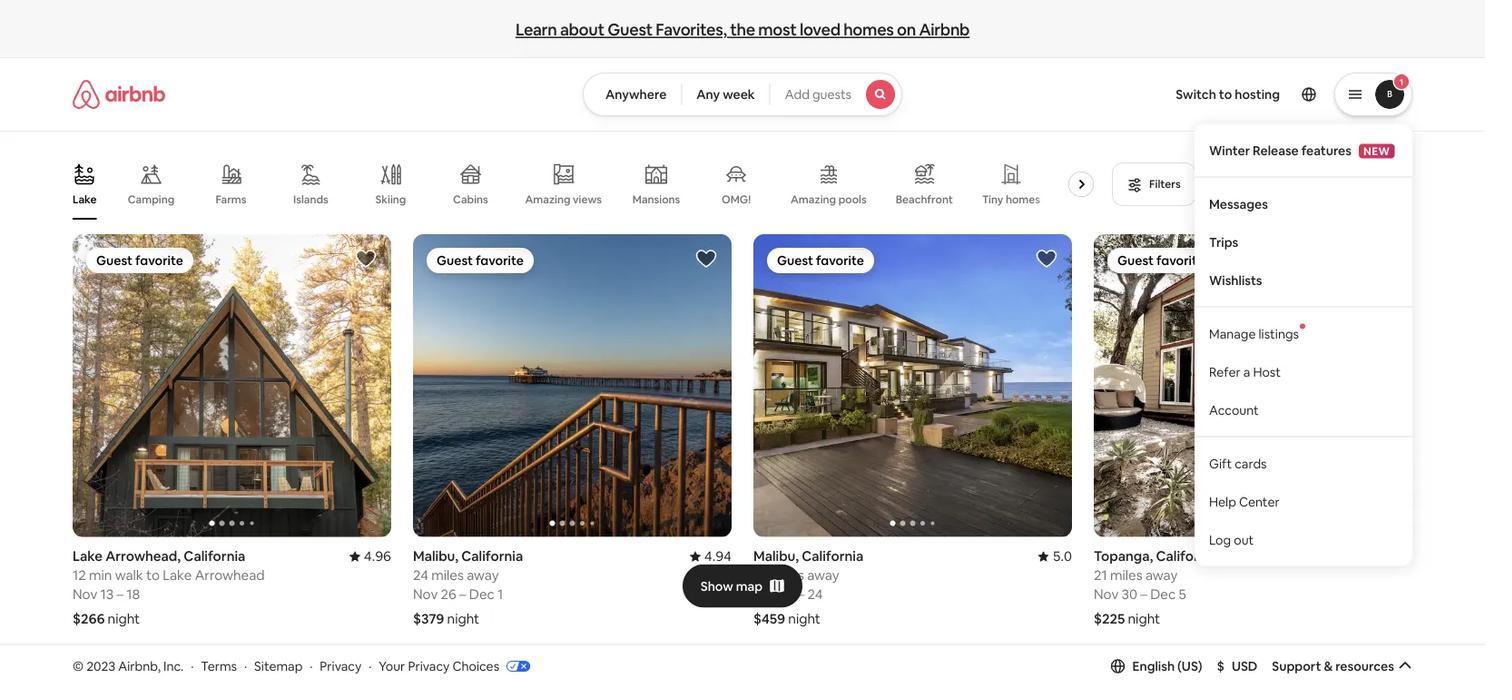 Task type: describe. For each thing, give the bounding box(es) containing it.
refer
[[1210, 364, 1241, 380]]

log out
[[1210, 532, 1254, 548]]

sitemap link
[[254, 658, 303, 674]]

nov for nov 26 – dec 1
[[413, 586, 438, 603]]

trending
[[1072, 193, 1118, 207]]

has notifications image
[[1300, 324, 1306, 329]]

refer a host link
[[1195, 353, 1413, 391]]

host
[[1253, 364, 1281, 380]]

add
[[785, 86, 810, 103]]

away for nov 30 – dec 5
[[1146, 567, 1178, 584]]

malibu, california 24 miles away nov 26 – dec 1 $379 night
[[413, 547, 523, 628]]

5
[[1179, 586, 1186, 603]]

listings
[[1259, 326, 1299, 342]]

(us)
[[1178, 658, 1203, 674]]

center
[[1239, 494, 1280, 510]]

group containing amazing views
[[73, 149, 1121, 220]]

– for nov 30 – dec 5
[[1141, 586, 1148, 603]]

most
[[758, 19, 797, 40]]

privacy inside your privacy choices link
[[408, 658, 450, 674]]

farms
[[216, 193, 247, 207]]

camping
[[128, 193, 175, 207]]

help
[[1210, 494, 1237, 510]]

show map
[[701, 578, 763, 594]]

guests
[[813, 86, 852, 103]]

anywhere button
[[583, 73, 682, 116]]

add guests button
[[770, 73, 903, 116]]

4.94 out of 5 average rating image
[[690, 547, 732, 565]]

winter release features
[[1210, 142, 1352, 159]]

18
[[126, 586, 140, 603]]

add guests
[[785, 86, 852, 103]]

4.96 out of 5 average rating image
[[349, 547, 391, 565]]

lake for lake arrowhead, california 12 min walk to lake arrowhead nov 13 – 18 $266 night
[[73, 547, 103, 565]]

dec for 1
[[469, 586, 495, 603]]

lake arrowhead, california 12 min walk to lake arrowhead nov 13 – 18 $266 night
[[73, 547, 265, 628]]

log
[[1210, 532, 1231, 548]]

miles for 30
[[1110, 567, 1143, 584]]

4 · from the left
[[369, 658, 372, 674]]

loved
[[800, 19, 841, 40]]

your
[[379, 658, 405, 674]]

inc.
[[163, 658, 184, 674]]

terms link
[[201, 658, 237, 674]]

dec for 5
[[1151, 586, 1176, 603]]

away for nov 26 – dec 1
[[467, 567, 499, 584]]

display
[[1226, 177, 1264, 191]]

manage listings
[[1210, 326, 1299, 342]]

nov for nov 30 – dec 5
[[1094, 586, 1119, 603]]

21
[[1094, 567, 1108, 584]]

account link
[[1195, 391, 1413, 429]]

min
[[89, 567, 112, 584]]

miles for 26
[[432, 567, 464, 584]]

switch
[[1176, 86, 1217, 103]]

4.94
[[704, 547, 732, 565]]

malibu, for malibu, california 24 miles away nov 19 – 24 $459 night
[[754, 547, 799, 565]]

night inside the lake arrowhead, california 12 min walk to lake arrowhead nov 13 – 18 $266 night
[[108, 610, 140, 628]]

1 privacy from the left
[[320, 658, 362, 674]]

islands
[[293, 193, 329, 207]]

california inside the lake arrowhead, california 12 min walk to lake arrowhead nov 13 – 18 $266 night
[[184, 547, 245, 565]]

learn about guest favorites, the most loved homes on airbnb link
[[508, 12, 977, 47]]

show
[[701, 578, 734, 594]]

2 · from the left
[[244, 658, 247, 674]]

amazing for amazing pools
[[791, 193, 836, 207]]

week
[[723, 86, 755, 103]]

privacy link
[[320, 658, 362, 674]]

features
[[1302, 142, 1352, 159]]

a
[[1244, 364, 1251, 380]]

topanga,
[[1094, 547, 1153, 565]]

malibu, for malibu, california 24 miles away nov 26 – dec 1 $379 night
[[413, 547, 459, 565]]

resources
[[1336, 658, 1395, 674]]

tiny homes
[[982, 193, 1041, 207]]

2 vertical spatial lake
[[163, 567, 192, 584]]

arrowhead
[[195, 567, 265, 584]]

log out button
[[1195, 521, 1413, 559]]

4.96
[[364, 547, 391, 565]]

$379
[[413, 610, 444, 628]]

1 inside dropdown button
[[1400, 76, 1404, 88]]

cabins
[[453, 193, 488, 207]]

switch to hosting
[[1176, 86, 1280, 103]]

cards
[[1235, 455, 1267, 472]]

filters
[[1150, 177, 1181, 191]]

30
[[1122, 586, 1138, 603]]

any week
[[697, 86, 755, 103]]

profile element
[[924, 58, 1413, 566]]

before
[[1293, 177, 1327, 191]]

topanga, california 21 miles away nov 30 – dec 5 $225 night
[[1094, 547, 1218, 628]]

california for topanga, california 21 miles away nov 30 – dec 5 $225 night
[[1156, 547, 1218, 565]]

nov for nov 19 – 24
[[754, 586, 778, 603]]



Task type: locate. For each thing, give the bounding box(es) containing it.
malibu, inside 'malibu, california 24 miles away nov 19 – 24 $459 night'
[[754, 547, 799, 565]]

any
[[697, 86, 720, 103]]

None search field
[[583, 73, 903, 116]]

gift cards link
[[1195, 445, 1413, 483]]

– inside malibu, california 24 miles away nov 26 – dec 1 $379 night
[[460, 586, 466, 603]]

5.0 out of 5 average rating image
[[1038, 547, 1072, 565]]

to right switch
[[1219, 86, 1232, 103]]

miles up 26
[[432, 567, 464, 584]]

nov left 26
[[413, 586, 438, 603]]

malibu, up 26
[[413, 547, 459, 565]]

malibu, california 24 miles away nov 19 – 24 $459 night
[[754, 547, 864, 628]]

hosting
[[1235, 86, 1280, 103]]

homes inside group
[[1006, 193, 1041, 207]]

messages
[[1210, 196, 1268, 212]]

dec right 26
[[469, 586, 495, 603]]

0 horizontal spatial 1
[[498, 586, 503, 603]]

on
[[897, 19, 916, 40]]

terms
[[201, 658, 237, 674]]

nov left 19
[[754, 586, 778, 603]]

1 nov from the left
[[73, 586, 97, 603]]

show map button
[[683, 564, 803, 608]]

–
[[117, 586, 124, 603], [460, 586, 466, 603], [798, 586, 805, 603], [1141, 586, 1148, 603]]

malibu, up 19
[[754, 547, 799, 565]]

0 vertical spatial 1
[[1400, 76, 1404, 88]]

learn about guest favorites, the most loved homes on airbnb
[[516, 19, 970, 40]]

3 away from the left
[[1146, 567, 1178, 584]]

1 dec from the left
[[469, 586, 495, 603]]

– for nov 19 – 24
[[798, 586, 805, 603]]

omg!
[[722, 193, 751, 207]]

1 malibu, from the left
[[413, 547, 459, 565]]

guest
[[608, 19, 653, 40]]

– right 19
[[798, 586, 805, 603]]

0 horizontal spatial to
[[146, 567, 160, 584]]

away inside 'malibu, california 24 miles away nov 19 – 24 $459 night'
[[807, 567, 840, 584]]

$266
[[73, 610, 105, 628]]

usd
[[1232, 658, 1258, 674]]

3 nov from the left
[[754, 586, 778, 603]]

nov down 12 at the left bottom of page
[[73, 586, 97, 603]]

to inside profile element
[[1219, 86, 1232, 103]]

to down arrowhead,
[[146, 567, 160, 584]]

messages link
[[1195, 185, 1413, 223]]

2 dec from the left
[[1151, 586, 1176, 603]]

malibu, inside malibu, california 24 miles away nov 26 – dec 1 $379 night
[[413, 547, 459, 565]]

trips
[[1210, 234, 1239, 250]]

1 horizontal spatial miles
[[772, 567, 804, 584]]

add to wishlist: lake arrowhead, california image
[[355, 248, 377, 270]]

1 horizontal spatial 1
[[1400, 76, 1404, 88]]

lake up 12 at the left bottom of page
[[73, 547, 103, 565]]

1 vertical spatial homes
[[1006, 193, 1041, 207]]

favorites,
[[656, 19, 727, 40]]

night down 26
[[447, 610, 480, 628]]

3 · from the left
[[310, 658, 313, 674]]

california inside malibu, california 24 miles away nov 26 – dec 1 $379 night
[[461, 547, 523, 565]]

miles for 19
[[772, 567, 804, 584]]

1 horizontal spatial malibu,
[[754, 547, 799, 565]]

· right terms
[[244, 658, 247, 674]]

gift
[[1210, 455, 1232, 472]]

1 horizontal spatial privacy
[[408, 658, 450, 674]]

1 button
[[1335, 73, 1413, 116]]

amazing left views
[[525, 192, 571, 206]]

0 vertical spatial lake
[[73, 193, 97, 207]]

0 vertical spatial homes
[[844, 19, 894, 40]]

nov inside malibu, california 24 miles away nov 26 – dec 1 $379 night
[[413, 586, 438, 603]]

night down 30
[[1128, 610, 1161, 628]]

0 vertical spatial to
[[1219, 86, 1232, 103]]

– inside the lake arrowhead, california 12 min walk to lake arrowhead nov 13 – 18 $266 night
[[117, 586, 124, 603]]

4.95 out of 5 average rating image
[[1371, 547, 1413, 565]]

away for nov 19 – 24
[[807, 567, 840, 584]]

24 inside malibu, california 24 miles away nov 26 – dec 1 $379 night
[[413, 567, 429, 584]]

1 miles from the left
[[432, 567, 464, 584]]

4 nov from the left
[[1094, 586, 1119, 603]]

lake for lake
[[73, 193, 97, 207]]

miles inside malibu, california 24 miles away nov 26 – dec 1 $379 night
[[432, 567, 464, 584]]

0 horizontal spatial away
[[467, 567, 499, 584]]

california for malibu, california 24 miles away nov 19 – 24 $459 night
[[802, 547, 864, 565]]

release
[[1253, 142, 1299, 159]]

2 nov from the left
[[413, 586, 438, 603]]

$459
[[754, 610, 786, 628]]

help center
[[1210, 494, 1280, 510]]

1
[[1400, 76, 1404, 88], [498, 586, 503, 603]]

amazing views
[[525, 192, 602, 206]]

2 night from the left
[[447, 610, 480, 628]]

nov inside 'malibu, california 24 miles away nov 19 – 24 $459 night'
[[754, 586, 778, 603]]

add to wishlist: malibu, california image
[[1036, 248, 1058, 270]]

account
[[1210, 402, 1259, 418]]

– right 30
[[1141, 586, 1148, 603]]

privacy right your
[[408, 658, 450, 674]]

1 california from the left
[[184, 547, 245, 565]]

lake inside group
[[73, 193, 97, 207]]

· left privacy 'link'
[[310, 658, 313, 674]]

© 2023 airbnb, inc. ·
[[73, 658, 194, 674]]

miles
[[432, 567, 464, 584], [772, 567, 804, 584], [1110, 567, 1143, 584]]

miles down topanga,
[[1110, 567, 1143, 584]]

©
[[73, 658, 84, 674]]

26
[[441, 586, 457, 603]]

dec left 5
[[1151, 586, 1176, 603]]

learn
[[516, 19, 557, 40]]

4.95
[[1385, 547, 1413, 565]]

0 horizontal spatial privacy
[[320, 658, 362, 674]]

malibu,
[[413, 547, 459, 565], [754, 547, 799, 565]]

1 – from the left
[[117, 586, 124, 603]]

support & resources
[[1272, 658, 1395, 674]]

amazing left pools
[[791, 193, 836, 207]]

24 up $379
[[413, 567, 429, 584]]

to inside the lake arrowhead, california 12 min walk to lake arrowhead nov 13 – 18 $266 night
[[146, 567, 160, 584]]

map
[[736, 578, 763, 594]]

1 inside malibu, california 24 miles away nov 26 – dec 1 $379 night
[[498, 586, 503, 603]]

4 california from the left
[[1156, 547, 1218, 565]]

1 vertical spatial lake
[[73, 547, 103, 565]]

– right 26
[[460, 586, 466, 603]]

night inside malibu, california 24 miles away nov 26 – dec 1 $379 night
[[447, 610, 480, 628]]

dec inside topanga, california 21 miles away nov 30 – dec 5 $225 night
[[1151, 586, 1176, 603]]

support & resources button
[[1272, 658, 1413, 674]]

1 horizontal spatial homes
[[1006, 193, 1041, 207]]

california inside 'malibu, california 24 miles away nov 19 – 24 $459 night'
[[802, 547, 864, 565]]

airbnb
[[919, 19, 970, 40]]

california for malibu, california 24 miles away nov 26 – dec 1 $379 night
[[461, 547, 523, 565]]

your privacy choices
[[379, 658, 500, 674]]

display total before taxes
[[1226, 177, 1358, 191]]

0 horizontal spatial dec
[[469, 586, 495, 603]]

new
[[1364, 144, 1391, 158]]

1 horizontal spatial amazing
[[791, 193, 836, 207]]

1 vertical spatial to
[[146, 567, 160, 584]]

away inside malibu, california 24 miles away nov 26 – dec 1 $379 night
[[467, 567, 499, 584]]

taxes
[[1330, 177, 1358, 191]]

amazing
[[525, 192, 571, 206], [791, 193, 836, 207]]

california inside topanga, california 21 miles away nov 30 – dec 5 $225 night
[[1156, 547, 1218, 565]]

1 away from the left
[[467, 567, 499, 584]]

switch to hosting link
[[1165, 75, 1291, 114]]

– for nov 26 – dec 1
[[460, 586, 466, 603]]

away inside topanga, california 21 miles away nov 30 – dec 5 $225 night
[[1146, 567, 1178, 584]]

away
[[467, 567, 499, 584], [807, 567, 840, 584], [1146, 567, 1178, 584]]

0 horizontal spatial homes
[[844, 19, 894, 40]]

winter
[[1210, 142, 1250, 159]]

english (us)
[[1133, 658, 1203, 674]]

night down 18
[[108, 610, 140, 628]]

gift cards
[[1210, 455, 1267, 472]]

amazing for amazing views
[[525, 192, 571, 206]]

dec inside malibu, california 24 miles away nov 26 – dec 1 $379 night
[[469, 586, 495, 603]]

pools
[[839, 193, 867, 207]]

lake
[[73, 193, 97, 207], [73, 547, 103, 565], [163, 567, 192, 584]]

0 horizontal spatial miles
[[432, 567, 464, 584]]

– inside 'malibu, california 24 miles away nov 19 – 24 $459 night'
[[798, 586, 805, 603]]

24 up $459
[[754, 567, 769, 584]]

1 night from the left
[[108, 610, 140, 628]]

night down 19
[[788, 610, 821, 628]]

1 horizontal spatial dec
[[1151, 586, 1176, 603]]

support
[[1272, 658, 1322, 674]]

·
[[191, 658, 194, 674], [244, 658, 247, 674], [310, 658, 313, 674], [369, 658, 372, 674]]

3 miles from the left
[[1110, 567, 1143, 584]]

homes right tiny
[[1006, 193, 1041, 207]]

5.0
[[1053, 547, 1072, 565]]

night
[[108, 610, 140, 628], [447, 610, 480, 628], [788, 610, 821, 628], [1128, 610, 1161, 628]]

about
[[560, 19, 605, 40]]

3 california from the left
[[802, 547, 864, 565]]

2 miles from the left
[[772, 567, 804, 584]]

4 – from the left
[[1141, 586, 1148, 603]]

· right inc.
[[191, 658, 194, 674]]

airbnb,
[[118, 658, 161, 674]]

0 horizontal spatial 24
[[413, 567, 429, 584]]

2 away from the left
[[807, 567, 840, 584]]

walk
[[115, 567, 143, 584]]

3 night from the left
[[788, 610, 821, 628]]

1 · from the left
[[191, 658, 194, 674]]

total
[[1266, 177, 1290, 191]]

2 california from the left
[[461, 547, 523, 565]]

privacy left your
[[320, 658, 362, 674]]

group
[[73, 149, 1121, 220], [73, 234, 391, 537], [413, 234, 732, 537], [754, 234, 1072, 537], [1094, 234, 1413, 537], [73, 666, 391, 688], [413, 666, 732, 688], [754, 666, 1072, 688], [754, 666, 1072, 688], [1094, 666, 1413, 688]]

lake down arrowhead,
[[163, 567, 192, 584]]

2 horizontal spatial 24
[[808, 586, 823, 603]]

miles up 19
[[772, 567, 804, 584]]

2 malibu, from the left
[[754, 547, 799, 565]]

1 horizontal spatial away
[[807, 567, 840, 584]]

english (us) button
[[1111, 658, 1203, 674]]

sitemap
[[254, 658, 303, 674]]

nov inside the lake arrowhead, california 12 min walk to lake arrowhead nov 13 – 18 $266 night
[[73, 586, 97, 603]]

· left your
[[369, 658, 372, 674]]

night inside topanga, california 21 miles away nov 30 – dec 5 $225 night
[[1128, 610, 1161, 628]]

add to wishlist: malibu, california image
[[696, 248, 717, 270]]

3 – from the left
[[798, 586, 805, 603]]

choices
[[453, 658, 500, 674]]

2 horizontal spatial away
[[1146, 567, 1178, 584]]

homes left on
[[844, 19, 894, 40]]

24 for nov 26 – dec 1
[[413, 567, 429, 584]]

nov inside topanga, california 21 miles away nov 30 – dec 5 $225 night
[[1094, 586, 1119, 603]]

&
[[1324, 658, 1333, 674]]

miles inside topanga, california 21 miles away nov 30 – dec 5 $225 night
[[1110, 567, 1143, 584]]

1 vertical spatial 1
[[498, 586, 503, 603]]

– inside topanga, california 21 miles away nov 30 – dec 5 $225 night
[[1141, 586, 1148, 603]]

nov
[[73, 586, 97, 603], [413, 586, 438, 603], [754, 586, 778, 603], [1094, 586, 1119, 603]]

beachfront
[[896, 193, 953, 207]]

0 horizontal spatial amazing
[[525, 192, 571, 206]]

skiing
[[376, 193, 406, 207]]

2 horizontal spatial miles
[[1110, 567, 1143, 584]]

manage
[[1210, 326, 1256, 342]]

24 right 19
[[808, 586, 823, 603]]

$
[[1217, 658, 1225, 674]]

19
[[781, 586, 795, 603]]

none search field containing anywhere
[[583, 73, 903, 116]]

miles inside 'malibu, california 24 miles away nov 19 – 24 $459 night'
[[772, 567, 804, 584]]

lake left camping
[[73, 193, 97, 207]]

filters button
[[1112, 163, 1196, 206]]

your privacy choices link
[[379, 658, 530, 676]]

wishlists
[[1210, 272, 1263, 288]]

2 – from the left
[[460, 586, 466, 603]]

1 horizontal spatial 24
[[754, 567, 769, 584]]

nov down the 21
[[1094, 586, 1119, 603]]

privacy
[[320, 658, 362, 674], [408, 658, 450, 674]]

– right 13
[[117, 586, 124, 603]]

12
[[73, 567, 86, 584]]

4 night from the left
[[1128, 610, 1161, 628]]

1 horizontal spatial to
[[1219, 86, 1232, 103]]

2 privacy from the left
[[408, 658, 450, 674]]

24 for nov 19 – 24
[[754, 567, 769, 584]]

night inside 'malibu, california 24 miles away nov 19 – 24 $459 night'
[[788, 610, 821, 628]]

0 horizontal spatial malibu,
[[413, 547, 459, 565]]



Task type: vqa. For each thing, say whether or not it's contained in the screenshot.


